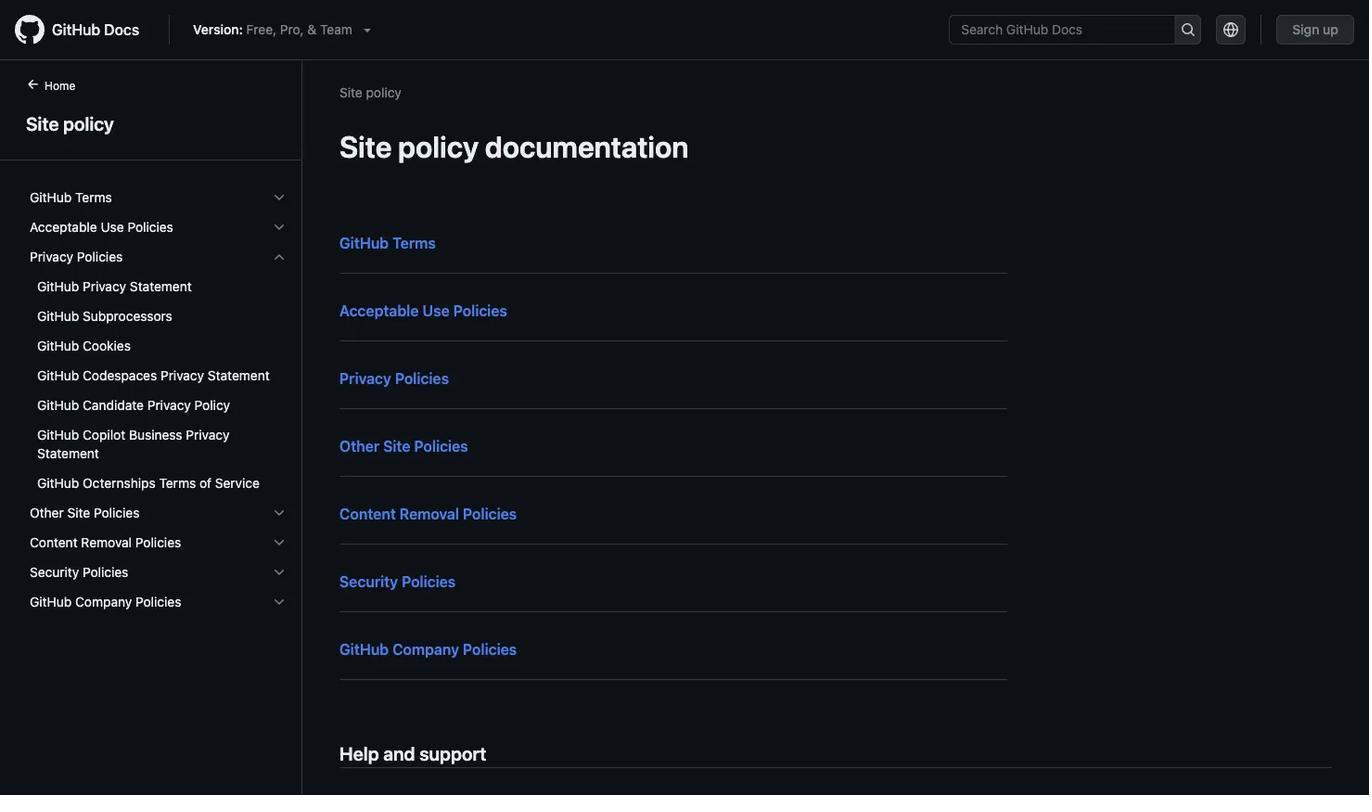 Task type: locate. For each thing, give the bounding box(es) containing it.
other site policies down privacy policies link
[[340, 437, 468, 455]]

privacy policies
[[30, 249, 123, 264], [340, 370, 449, 387]]

codespaces
[[83, 368, 157, 383]]

1 sc 9kayk9 0 image from the top
[[272, 190, 287, 205]]

removal
[[400, 505, 459, 523], [81, 535, 132, 550]]

up
[[1323, 22, 1339, 37]]

content removal policies link
[[340, 505, 517, 523]]

sc 9kayk9 0 image for content removal policies
[[272, 535, 287, 550]]

0 horizontal spatial github company policies
[[30, 594, 181, 610]]

content
[[340, 505, 396, 523], [30, 535, 78, 550]]

3 sc 9kayk9 0 image from the top
[[272, 506, 287, 521]]

github terms up acceptable use policies link
[[340, 234, 436, 252]]

2 privacy policies element from the top
[[15, 272, 302, 498]]

github terms link
[[340, 234, 436, 252]]

security policies inside security policies dropdown button
[[30, 565, 128, 580]]

copilot
[[83, 427, 125, 443]]

0 horizontal spatial privacy policies
[[30, 249, 123, 264]]

content inside 'content removal policies' dropdown button
[[30, 535, 78, 550]]

github candidate privacy policy link
[[22, 391, 294, 420]]

0 vertical spatial other site policies
[[340, 437, 468, 455]]

0 vertical spatial site policy
[[340, 84, 402, 100]]

use up privacy policies link
[[423, 302, 450, 320]]

acceptable use policies link
[[340, 302, 507, 320]]

privacy down github codespaces privacy statement link
[[147, 398, 191, 413]]

use down github terms dropdown button on the left of the page
[[101, 219, 124, 235]]

security policies up github company policies link in the bottom of the page
[[340, 573, 456, 591]]

0 horizontal spatial use
[[101, 219, 124, 235]]

github codespaces privacy statement
[[37, 368, 270, 383]]

0 horizontal spatial acceptable
[[30, 219, 97, 235]]

github terms up acceptable use policies dropdown button
[[30, 190, 112, 205]]

acceptable use policies up privacy policies link
[[340, 302, 507, 320]]

1 vertical spatial use
[[423, 302, 450, 320]]

0 vertical spatial privacy policies
[[30, 249, 123, 264]]

security
[[30, 565, 79, 580], [340, 573, 398, 591]]

tooltip
[[1310, 736, 1347, 773]]

github docs link
[[15, 15, 154, 45]]

github docs
[[52, 21, 139, 39]]

2 sc 9kayk9 0 image from the top
[[272, 250, 287, 264]]

privacy down policy
[[186, 427, 230, 443]]

0 vertical spatial acceptable
[[30, 219, 97, 235]]

0 vertical spatial statement
[[130, 279, 192, 294]]

policy
[[366, 84, 402, 100], [63, 112, 114, 134], [398, 129, 479, 164]]

0 horizontal spatial statement
[[37, 446, 99, 461]]

privacy policies up the other site policies link
[[340, 370, 449, 387]]

4 sc 9kayk9 0 image from the top
[[272, 595, 287, 610]]

site policy link up github terms dropdown button on the left of the page
[[22, 109, 279, 137]]

company
[[75, 594, 132, 610], [393, 641, 459, 658]]

removal down other site policies dropdown button
[[81, 535, 132, 550]]

privacy up "github subprocessors"
[[83, 279, 126, 294]]

acceptable
[[30, 219, 97, 235], [340, 302, 419, 320]]

None search field
[[949, 15, 1202, 45]]

2 horizontal spatial terms
[[393, 234, 436, 252]]

0 horizontal spatial site policy
[[26, 112, 114, 134]]

acceptable up github privacy statement
[[30, 219, 97, 235]]

of
[[199, 476, 212, 491]]

statement inside the github privacy statement link
[[130, 279, 192, 294]]

privacy policies button
[[22, 242, 294, 272]]

acceptable use policies
[[30, 219, 173, 235], [340, 302, 507, 320]]

2 vertical spatial sc 9kayk9 0 image
[[272, 565, 287, 580]]

0 vertical spatial github company policies
[[30, 594, 181, 610]]

0 horizontal spatial content
[[30, 535, 78, 550]]

removal down the other site policies link
[[400, 505, 459, 523]]

1 vertical spatial acceptable
[[340, 302, 419, 320]]

1 vertical spatial privacy policies
[[340, 370, 449, 387]]

1 horizontal spatial company
[[393, 641, 459, 658]]

other
[[340, 437, 380, 455], [30, 505, 64, 521]]

0 horizontal spatial company
[[75, 594, 132, 610]]

2 sc 9kayk9 0 image from the top
[[272, 535, 287, 550]]

other site policies down "octernships"
[[30, 505, 140, 521]]

0 vertical spatial use
[[101, 219, 124, 235]]

company down security policies link
[[393, 641, 459, 658]]

1 horizontal spatial terms
[[159, 476, 196, 491]]

site policy down the triangle down icon
[[340, 84, 402, 100]]

0 horizontal spatial security
[[30, 565, 79, 580]]

0 vertical spatial terms
[[75, 190, 112, 205]]

privacy
[[30, 249, 73, 264], [83, 279, 126, 294], [160, 368, 204, 383], [340, 370, 391, 387], [147, 398, 191, 413], [186, 427, 230, 443]]

content removal policies down the other site policies link
[[340, 505, 517, 523]]

0 horizontal spatial github terms
[[30, 190, 112, 205]]

statement
[[130, 279, 192, 294], [208, 368, 270, 383], [37, 446, 99, 461]]

statement inside github codespaces privacy statement link
[[208, 368, 270, 383]]

1 vertical spatial github terms
[[340, 234, 436, 252]]

1 horizontal spatial statement
[[130, 279, 192, 294]]

github company policies down security policies dropdown button
[[30, 594, 181, 610]]

policies inside dropdown button
[[94, 505, 140, 521]]

other site policies inside other site policies dropdown button
[[30, 505, 140, 521]]

1 horizontal spatial other
[[340, 437, 380, 455]]

1 horizontal spatial content removal policies
[[340, 505, 517, 523]]

select language: current language is english image
[[1224, 22, 1239, 37]]

other inside dropdown button
[[30, 505, 64, 521]]

acceptable use policies button
[[22, 212, 294, 242]]

0 vertical spatial acceptable use policies
[[30, 219, 173, 235]]

privacy inside the github privacy statement link
[[83, 279, 126, 294]]

acceptable use policies up github privacy statement
[[30, 219, 173, 235]]

sc 9kayk9 0 image inside privacy policies "dropdown button"
[[272, 250, 287, 264]]

1 horizontal spatial site policy
[[340, 84, 402, 100]]

1 vertical spatial other
[[30, 505, 64, 521]]

site policy down home "link"
[[26, 112, 114, 134]]

other site policies
[[340, 437, 468, 455], [30, 505, 140, 521]]

sc 9kayk9 0 image for acceptable use policies
[[272, 220, 287, 235]]

site policy link
[[340, 84, 402, 100], [22, 109, 279, 137]]

sc 9kayk9 0 image inside security policies dropdown button
[[272, 565, 287, 580]]

0 vertical spatial site policy link
[[340, 84, 402, 100]]

github terms button
[[22, 183, 294, 212]]

business
[[129, 427, 182, 443]]

acceptable inside acceptable use policies dropdown button
[[30, 219, 97, 235]]

1 vertical spatial site policy link
[[22, 109, 279, 137]]

sc 9kayk9 0 image for privacy policies
[[272, 250, 287, 264]]

policies
[[128, 219, 173, 235], [77, 249, 123, 264], [453, 302, 507, 320], [395, 370, 449, 387], [414, 437, 468, 455], [94, 505, 140, 521], [463, 505, 517, 523], [135, 535, 181, 550], [83, 565, 128, 580], [402, 573, 456, 591], [135, 594, 181, 610], [463, 641, 517, 658]]

0 horizontal spatial security policies
[[30, 565, 128, 580]]

1 vertical spatial removal
[[81, 535, 132, 550]]

statement down the copilot
[[37, 446, 99, 461]]

acceptable down github terms 'link'
[[340, 302, 419, 320]]

1 horizontal spatial security policies
[[340, 573, 456, 591]]

statement down privacy policies "dropdown button"
[[130, 279, 192, 294]]

privacy up github privacy statement
[[30, 249, 73, 264]]

privacy inside github copilot business privacy statement
[[186, 427, 230, 443]]

1 vertical spatial content
[[30, 535, 78, 550]]

site policy link down the triangle down icon
[[340, 84, 402, 100]]

github company policies
[[30, 594, 181, 610], [340, 641, 517, 658]]

security policies
[[30, 565, 128, 580], [340, 573, 456, 591]]

0 horizontal spatial other site policies
[[30, 505, 140, 521]]

terms left of
[[159, 476, 196, 491]]

0 horizontal spatial site policy link
[[22, 109, 279, 137]]

privacy down the github cookies link
[[160, 368, 204, 383]]

1 vertical spatial other site policies
[[30, 505, 140, 521]]

0 vertical spatial github terms
[[30, 190, 112, 205]]

site
[[340, 84, 363, 100], [26, 112, 59, 134], [340, 129, 392, 164], [383, 437, 411, 455], [67, 505, 90, 521]]

3 sc 9kayk9 0 image from the top
[[272, 565, 287, 580]]

github
[[52, 21, 100, 39], [30, 190, 72, 205], [340, 234, 389, 252], [37, 279, 79, 294], [37, 309, 79, 324], [37, 338, 79, 354], [37, 368, 79, 383], [37, 398, 79, 413], [37, 427, 79, 443], [37, 476, 79, 491], [30, 594, 72, 610], [340, 641, 389, 658]]

0 horizontal spatial content removal policies
[[30, 535, 181, 550]]

github candidate privacy policy
[[37, 398, 230, 413]]

1 vertical spatial sc 9kayk9 0 image
[[272, 535, 287, 550]]

terms up acceptable use policies link
[[393, 234, 436, 252]]

0 horizontal spatial acceptable use policies
[[30, 219, 173, 235]]

sc 9kayk9 0 image inside github terms dropdown button
[[272, 190, 287, 205]]

security policies down 'content removal policies' dropdown button in the bottom left of the page
[[30, 565, 128, 580]]

terms up acceptable use policies dropdown button
[[75, 190, 112, 205]]

content removal policies
[[340, 505, 517, 523], [30, 535, 181, 550]]

1 sc 9kayk9 0 image from the top
[[272, 220, 287, 235]]

0 vertical spatial removal
[[400, 505, 459, 523]]

0 horizontal spatial removal
[[81, 535, 132, 550]]

version:
[[193, 22, 243, 37]]

1 vertical spatial company
[[393, 641, 459, 658]]

1 horizontal spatial privacy policies
[[340, 370, 449, 387]]

removal inside dropdown button
[[81, 535, 132, 550]]

github terms
[[30, 190, 112, 205], [340, 234, 436, 252]]

sc 9kayk9 0 image
[[272, 220, 287, 235], [272, 535, 287, 550], [272, 565, 287, 580]]

0 horizontal spatial other
[[30, 505, 64, 521]]

privacy inside github codespaces privacy statement link
[[160, 368, 204, 383]]

cookies
[[83, 338, 131, 354]]

0 vertical spatial company
[[75, 594, 132, 610]]

docs
[[104, 21, 139, 39]]

1 privacy policies element from the top
[[15, 242, 302, 498]]

help and support
[[340, 742, 487, 764]]

1 vertical spatial statement
[[208, 368, 270, 383]]

github copilot business privacy statement link
[[22, 420, 294, 469]]

statement up policy
[[208, 368, 270, 383]]

privacy policies element containing privacy policies
[[15, 242, 302, 498]]

company inside dropdown button
[[75, 594, 132, 610]]

sc 9kayk9 0 image
[[272, 190, 287, 205], [272, 250, 287, 264], [272, 506, 287, 521], [272, 595, 287, 610]]

0 vertical spatial sc 9kayk9 0 image
[[272, 220, 287, 235]]

privacy policies element
[[15, 242, 302, 498], [15, 272, 302, 498]]

privacy policies up github privacy statement
[[30, 249, 123, 264]]

1 vertical spatial content removal policies
[[30, 535, 181, 550]]

1 horizontal spatial security
[[340, 573, 398, 591]]

statement inside github copilot business privacy statement
[[37, 446, 99, 461]]

github subprocessors
[[37, 309, 172, 324]]

1 horizontal spatial removal
[[400, 505, 459, 523]]

and
[[383, 742, 415, 764]]

use
[[101, 219, 124, 235], [423, 302, 450, 320]]

1 vertical spatial github company policies
[[340, 641, 517, 658]]

terms
[[75, 190, 112, 205], [393, 234, 436, 252], [159, 476, 196, 491]]

company down security policies dropdown button
[[75, 594, 132, 610]]

sc 9kayk9 0 image inside 'content removal policies' dropdown button
[[272, 535, 287, 550]]

triangle down image
[[360, 22, 375, 37]]

content removal policies down other site policies dropdown button
[[30, 535, 181, 550]]

1 vertical spatial site policy
[[26, 112, 114, 134]]

github company policies down security policies link
[[340, 641, 517, 658]]

sc 9kayk9 0 image inside acceptable use policies dropdown button
[[272, 220, 287, 235]]

2 vertical spatial statement
[[37, 446, 99, 461]]

sc 9kayk9 0 image for security policies
[[272, 565, 287, 580]]

1 horizontal spatial acceptable use policies
[[340, 302, 507, 320]]

0 horizontal spatial terms
[[75, 190, 112, 205]]

terms inside dropdown button
[[75, 190, 112, 205]]

sc 9kayk9 0 image inside other site policies dropdown button
[[272, 506, 287, 521]]

team
[[320, 22, 352, 37]]

0 vertical spatial content
[[340, 505, 396, 523]]

sc 9kayk9 0 image inside "github company policies" dropdown button
[[272, 595, 287, 610]]

1 horizontal spatial other site policies
[[340, 437, 468, 455]]

site policy
[[340, 84, 402, 100], [26, 112, 114, 134]]

version: free, pro, & team
[[193, 22, 352, 37]]

2 horizontal spatial statement
[[208, 368, 270, 383]]



Task type: vqa. For each thing, say whether or not it's contained in the screenshot.
can to the right
no



Task type: describe. For each thing, give the bounding box(es) containing it.
search image
[[1181, 22, 1196, 37]]

github company policies inside dropdown button
[[30, 594, 181, 610]]

site policy link inside site policy element
[[22, 109, 279, 137]]

github company policies link
[[340, 641, 517, 658]]

1 vertical spatial terms
[[393, 234, 436, 252]]

github terms inside github terms dropdown button
[[30, 190, 112, 205]]

&
[[307, 22, 317, 37]]

github inside github copilot business privacy statement
[[37, 427, 79, 443]]

1 horizontal spatial github company policies
[[340, 641, 517, 658]]

privacy inside privacy policies "dropdown button"
[[30, 249, 73, 264]]

subprocessors
[[83, 309, 172, 324]]

documentation
[[485, 129, 689, 164]]

sc 9kayk9 0 image for other site policies
[[272, 506, 287, 521]]

github codespaces privacy statement link
[[22, 361, 294, 391]]

Search GitHub Docs search field
[[950, 16, 1175, 44]]

sc 9kayk9 0 image for github company policies
[[272, 595, 287, 610]]

site policy element
[[0, 75, 302, 793]]

1 horizontal spatial acceptable
[[340, 302, 419, 320]]

security inside security policies dropdown button
[[30, 565, 79, 580]]

home
[[45, 79, 75, 92]]

github privacy statement link
[[22, 272, 294, 302]]

0 vertical spatial other
[[340, 437, 380, 455]]

service
[[215, 476, 260, 491]]

free,
[[246, 22, 277, 37]]

1 horizontal spatial github terms
[[340, 234, 436, 252]]

sc 9kayk9 0 image for github terms
[[272, 190, 287, 205]]

policy
[[195, 398, 230, 413]]

policies inside "dropdown button"
[[77, 249, 123, 264]]

1 horizontal spatial use
[[423, 302, 450, 320]]

security policies button
[[22, 558, 294, 587]]

home link
[[19, 77, 105, 96]]

sign up link
[[1277, 15, 1355, 45]]

other site policies button
[[22, 498, 294, 528]]

help
[[340, 742, 379, 764]]

github subprocessors link
[[22, 302, 294, 331]]

use inside dropdown button
[[101, 219, 124, 235]]

privacy up the other site policies link
[[340, 370, 391, 387]]

site inside dropdown button
[[67, 505, 90, 521]]

pro,
[[280, 22, 304, 37]]

privacy inside github candidate privacy policy link
[[147, 398, 191, 413]]

2 vertical spatial terms
[[159, 476, 196, 491]]

support
[[420, 742, 487, 764]]

privacy policies element containing github privacy statement
[[15, 272, 302, 498]]

github octernships terms of service link
[[22, 469, 294, 498]]

github cookies
[[37, 338, 131, 354]]

other site policies link
[[340, 437, 468, 455]]

privacy policies inside "dropdown button"
[[30, 249, 123, 264]]

1 horizontal spatial content
[[340, 505, 396, 523]]

github copilot business privacy statement
[[37, 427, 230, 461]]

0 vertical spatial content removal policies
[[340, 505, 517, 523]]

github octernships terms of service
[[37, 476, 260, 491]]

github company policies button
[[22, 587, 294, 617]]

1 vertical spatial acceptable use policies
[[340, 302, 507, 320]]

1 horizontal spatial site policy link
[[340, 84, 402, 100]]

octernships
[[83, 476, 156, 491]]

github privacy statement
[[37, 279, 192, 294]]

site policy documentation
[[340, 129, 689, 164]]

acceptable use policies inside dropdown button
[[30, 219, 173, 235]]

content removal policies button
[[22, 528, 294, 558]]

privacy policies link
[[340, 370, 449, 387]]

content removal policies inside dropdown button
[[30, 535, 181, 550]]

security policies link
[[340, 573, 456, 591]]

sign
[[1293, 22, 1320, 37]]

candidate
[[83, 398, 144, 413]]

sign up
[[1293, 22, 1339, 37]]

github cookies link
[[22, 331, 294, 361]]



